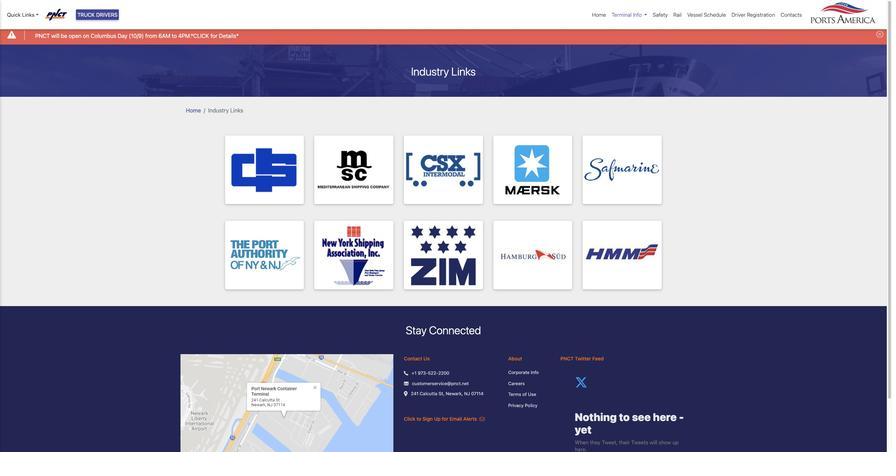 Task type: locate. For each thing, give the bounding box(es) containing it.
registration
[[747, 11, 776, 18]]

pnct for pnct twitter feed
[[561, 356, 574, 362]]

0 horizontal spatial home link
[[186, 107, 201, 114]]

info for corporate info
[[531, 370, 539, 376]]

pnct inside "alert"
[[35, 33, 50, 39]]

nj
[[464, 391, 470, 397]]

0 vertical spatial home
[[592, 11, 606, 18]]

+1
[[412, 371, 417, 376]]

pnct will be open on columbus day (10/9) from 6am to 4pm.*click for details*
[[35, 33, 239, 39]]

truck
[[77, 11, 95, 18]]

0 vertical spatial to
[[172, 33, 177, 39]]

0 horizontal spatial home
[[186, 107, 201, 114]]

pnct left will
[[35, 33, 50, 39]]

home
[[592, 11, 606, 18], [186, 107, 201, 114]]

0 horizontal spatial industry
[[208, 107, 229, 114]]

1 vertical spatial home link
[[186, 107, 201, 114]]

0 vertical spatial home link
[[590, 8, 609, 21]]

newark,
[[446, 391, 463, 397]]

info inside terminal info link
[[633, 11, 642, 18]]

pnct twitter feed
[[561, 356, 604, 362]]

on
[[83, 33, 89, 39]]

pnct
[[35, 33, 50, 39], [561, 356, 574, 362]]

1 horizontal spatial info
[[633, 11, 642, 18]]

0 horizontal spatial for
[[211, 33, 218, 39]]

to
[[172, 33, 177, 39], [417, 416, 422, 422]]

1 horizontal spatial industry links
[[411, 65, 476, 78]]

home link
[[590, 8, 609, 21], [186, 107, 201, 114]]

0 vertical spatial for
[[211, 33, 218, 39]]

to right 6am
[[172, 33, 177, 39]]

973-
[[418, 371, 428, 376]]

click to sign up for email alerts
[[404, 416, 479, 422]]

details*
[[219, 33, 239, 39]]

for left details*
[[211, 33, 218, 39]]

terminal
[[612, 11, 632, 18]]

truck drivers
[[77, 11, 118, 18]]

to left sign
[[417, 416, 422, 422]]

pnct left twitter
[[561, 356, 574, 362]]

calcutta
[[420, 391, 438, 397]]

privacy
[[509, 403, 524, 409]]

0 horizontal spatial pnct
[[35, 33, 50, 39]]

quick links
[[7, 11, 34, 18]]

corporate
[[509, 370, 530, 376]]

info inside corporate info link
[[531, 370, 539, 376]]

1 horizontal spatial for
[[442, 416, 449, 422]]

1 horizontal spatial home
[[592, 11, 606, 18]]

terms of use
[[509, 392, 537, 398]]

rail
[[674, 11, 682, 18]]

for
[[211, 33, 218, 39], [442, 416, 449, 422]]

0 horizontal spatial to
[[172, 33, 177, 39]]

1 horizontal spatial links
[[230, 107, 243, 114]]

0 vertical spatial info
[[633, 11, 642, 18]]

quick links link
[[7, 11, 39, 19]]

privacy policy link
[[509, 403, 550, 409]]

vessel schedule link
[[685, 8, 729, 21]]

241
[[411, 391, 419, 397]]

1 horizontal spatial home link
[[590, 8, 609, 21]]

2 horizontal spatial links
[[452, 65, 476, 78]]

quick
[[7, 11, 21, 18]]

241 calcutta st, newark, nj 07114 link
[[411, 391, 484, 398]]

st,
[[439, 391, 445, 397]]

0 vertical spatial industry links
[[411, 65, 476, 78]]

1 horizontal spatial industry
[[411, 65, 449, 78]]

industry links
[[411, 65, 476, 78], [208, 107, 243, 114]]

to inside "alert"
[[172, 33, 177, 39]]

close image
[[877, 31, 884, 38]]

careers
[[509, 381, 525, 387]]

terminal info link
[[609, 8, 650, 21]]

truck drivers link
[[76, 9, 119, 20]]

0 horizontal spatial info
[[531, 370, 539, 376]]

envelope o image
[[480, 417, 485, 422]]

info right terminal on the top right
[[633, 11, 642, 18]]

1 vertical spatial pnct
[[561, 356, 574, 362]]

privacy policy
[[509, 403, 538, 409]]

driver registration
[[732, 11, 776, 18]]

customerservice@pnct.net link
[[412, 381, 469, 387]]

day
[[118, 33, 127, 39]]

0 vertical spatial industry
[[411, 65, 449, 78]]

4pm.*click
[[178, 33, 209, 39]]

from
[[145, 33, 157, 39]]

contact us
[[404, 356, 430, 362]]

info up careers link
[[531, 370, 539, 376]]

about
[[509, 356, 522, 362]]

0 horizontal spatial industry links
[[208, 107, 243, 114]]

1 vertical spatial to
[[417, 416, 422, 422]]

for right up
[[442, 416, 449, 422]]

click
[[404, 416, 416, 422]]

info
[[633, 11, 642, 18], [531, 370, 539, 376]]

email
[[450, 416, 462, 422]]

corporate info link
[[509, 370, 550, 376]]

industry
[[411, 65, 449, 78], [208, 107, 229, 114]]

careers link
[[509, 381, 550, 387]]

0 vertical spatial pnct
[[35, 33, 50, 39]]

1 horizontal spatial pnct
[[561, 356, 574, 362]]

1 vertical spatial info
[[531, 370, 539, 376]]

links
[[22, 11, 34, 18], [452, 65, 476, 78], [230, 107, 243, 114]]

0 horizontal spatial links
[[22, 11, 34, 18]]

terminal info
[[612, 11, 642, 18]]

1 horizontal spatial to
[[417, 416, 422, 422]]

alerts
[[464, 416, 477, 422]]

columbus
[[91, 33, 116, 39]]

of
[[523, 392, 527, 398]]



Task type: vqa. For each thing, say whether or not it's contained in the screenshot.
largest in the "PNCT's customer base is comprehensive, from niche carriers to the largest container shipping carriers in the world. PNCT operates the only exclusive Rail Operation in the Newark/Elizabeth Port Complex with destinations to more than 12 locations in the Continental U.S. and Canada. PNCT's schedule of services reaches 45 international destination ports connecting shippers to all parts of the global supply chain."
no



Task type: describe. For each thing, give the bounding box(es) containing it.
rail link
[[671, 8, 685, 21]]

safety
[[653, 11, 668, 18]]

contact
[[404, 356, 423, 362]]

stay connected
[[406, 324, 481, 337]]

07114
[[471, 391, 484, 397]]

2 vertical spatial links
[[230, 107, 243, 114]]

+1 973-522-2200 link
[[412, 370, 450, 377]]

0 vertical spatial links
[[22, 11, 34, 18]]

be
[[61, 33, 67, 39]]

stay
[[406, 324, 427, 337]]

driver registration link
[[729, 8, 778, 21]]

schedule
[[704, 11, 726, 18]]

driver
[[732, 11, 746, 18]]

(10/9)
[[129, 33, 144, 39]]

connected
[[429, 324, 481, 337]]

contacts
[[781, 11, 802, 18]]

522-
[[428, 371, 439, 376]]

use
[[528, 392, 537, 398]]

vessel
[[688, 11, 703, 18]]

for inside "alert"
[[211, 33, 218, 39]]

241 calcutta st, newark, nj 07114
[[411, 391, 484, 397]]

pnct will be open on columbus day (10/9) from 6am to 4pm.*click for details* link
[[35, 32, 239, 40]]

sign
[[423, 416, 433, 422]]

vessel schedule
[[688, 11, 726, 18]]

pnct will be open on columbus day (10/9) from 6am to 4pm.*click for details* alert
[[0, 26, 887, 44]]

pnct for pnct will be open on columbus day (10/9) from 6am to 4pm.*click for details*
[[35, 33, 50, 39]]

safety link
[[650, 8, 671, 21]]

us
[[424, 356, 430, 362]]

6am
[[159, 33, 170, 39]]

contacts link
[[778, 8, 805, 21]]

click to sign up for email alerts link
[[404, 416, 485, 422]]

twitter
[[575, 356, 591, 362]]

1 vertical spatial industry
[[208, 107, 229, 114]]

1 vertical spatial home
[[186, 107, 201, 114]]

customerservice@pnct.net
[[412, 381, 469, 387]]

terms
[[509, 392, 522, 398]]

+1 973-522-2200
[[412, 371, 450, 376]]

drivers
[[96, 11, 118, 18]]

open
[[69, 33, 81, 39]]

2200
[[439, 371, 450, 376]]

feed
[[593, 356, 604, 362]]

terms of use link
[[509, 392, 550, 398]]

info for terminal info
[[633, 11, 642, 18]]

1 vertical spatial industry links
[[208, 107, 243, 114]]

up
[[434, 416, 441, 422]]

1 vertical spatial links
[[452, 65, 476, 78]]

will
[[51, 33, 59, 39]]

1 vertical spatial for
[[442, 416, 449, 422]]

corporate info
[[509, 370, 539, 376]]

policy
[[525, 403, 538, 409]]



